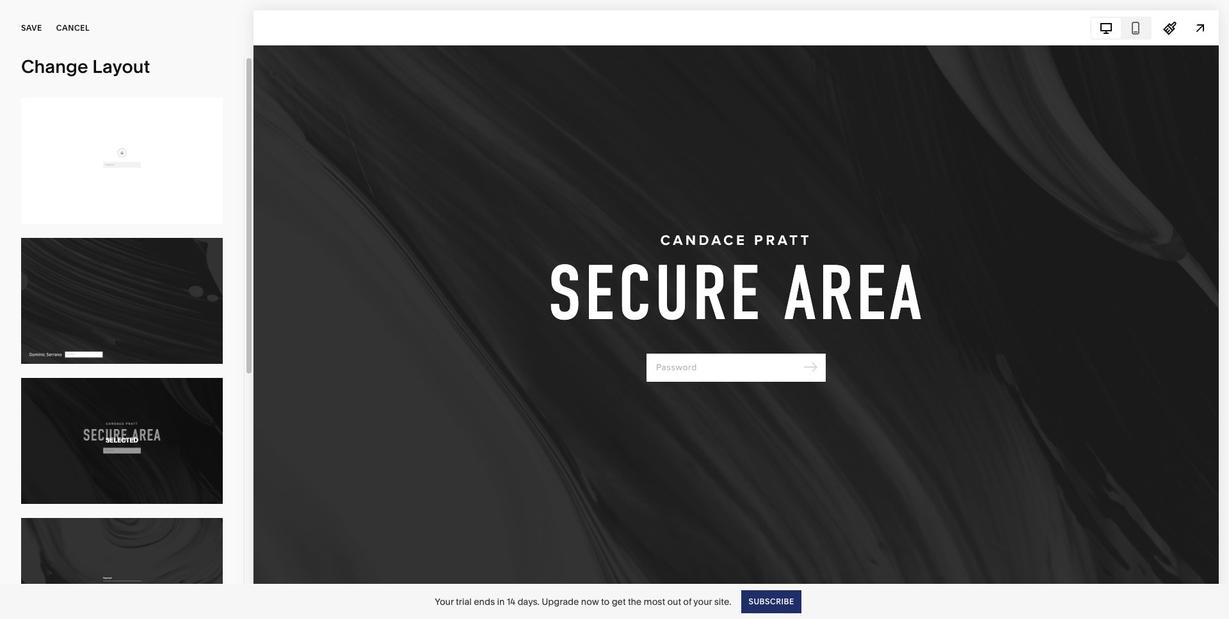 Task type: describe. For each thing, give the bounding box(es) containing it.
lock full bottomleft 01 image
[[21, 238, 223, 364]]

cancel
[[56, 23, 90, 33]]

lock full center 03 image
[[21, 518, 223, 620]]

the
[[628, 597, 642, 608]]

your trial ends in 14 days. upgrade now to get the most out of your site.
[[435, 597, 732, 608]]

lock full center 02 image
[[21, 378, 223, 504]]

to
[[601, 597, 610, 608]]

ends
[[474, 597, 495, 608]]

now
[[581, 597, 599, 608]]

in
[[497, 597, 505, 608]]

trial
[[456, 597, 472, 608]]

upgrade
[[542, 597, 579, 608]]

cancel button
[[56, 14, 90, 42]]

most
[[644, 597, 665, 608]]

days.
[[518, 597, 540, 608]]

subscribe
[[749, 597, 795, 607]]

subscribe button
[[742, 591, 802, 614]]

your
[[435, 597, 454, 608]]

lock full center 01 image
[[21, 98, 223, 224]]



Task type: vqa. For each thing, say whether or not it's contained in the screenshot.
image
no



Task type: locate. For each thing, give the bounding box(es) containing it.
get
[[612, 597, 626, 608]]

layout
[[92, 56, 150, 77]]

14
[[507, 597, 516, 608]]

tab list
[[1092, 18, 1151, 38]]

out
[[668, 597, 681, 608]]

change layout
[[21, 56, 150, 77]]

site.
[[715, 597, 732, 608]]

save
[[21, 23, 42, 33]]

of
[[684, 597, 692, 608]]

save button
[[21, 14, 42, 42]]

your
[[694, 597, 712, 608]]

selected
[[106, 437, 138, 445]]

change
[[21, 56, 88, 77]]



